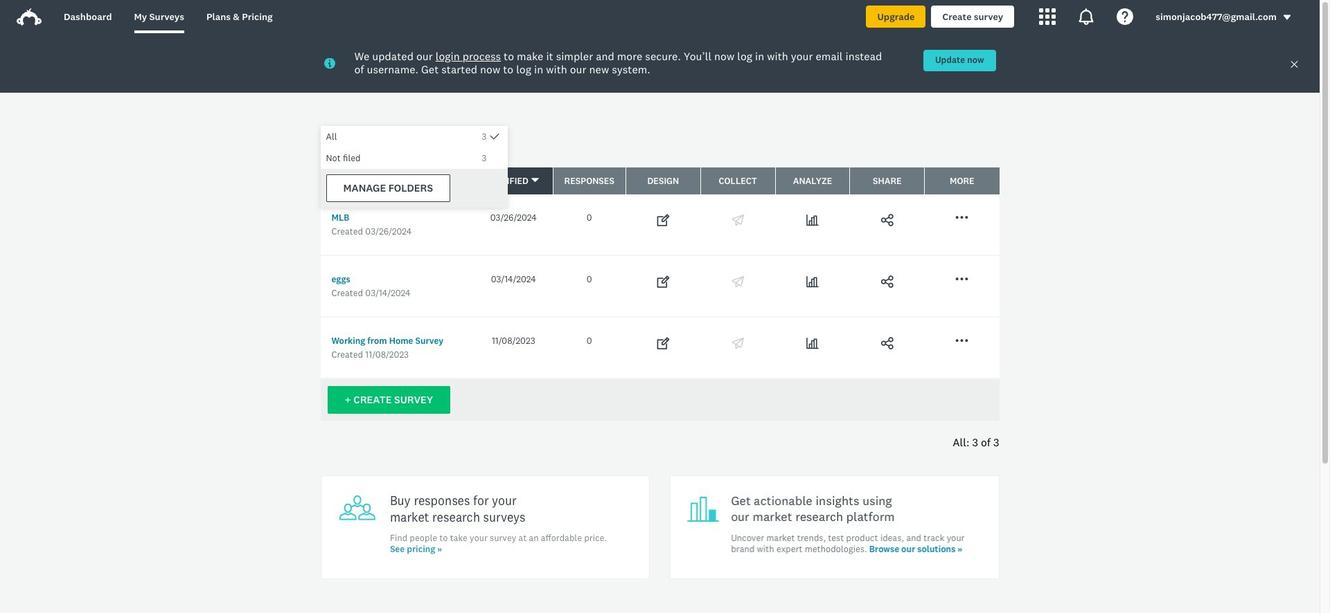 Task type: locate. For each thing, give the bounding box(es) containing it.
dropdown arrow image
[[1283, 13, 1292, 22]]

1 products icon image from the left
[[1040, 8, 1056, 25]]

1 horizontal spatial products icon image
[[1078, 8, 1095, 25]]

products icon image
[[1040, 8, 1056, 25], [1078, 8, 1095, 25]]

0 horizontal spatial products icon image
[[1040, 8, 1056, 25]]

help icon image
[[1117, 8, 1134, 25]]



Task type: describe. For each thing, give the bounding box(es) containing it.
surveymonkey logo image
[[17, 8, 42, 26]]

2 products icon image from the left
[[1078, 8, 1095, 25]]

x image
[[1290, 60, 1299, 69]]



Task type: vqa. For each thing, say whether or not it's contained in the screenshot.
Folders image
no



